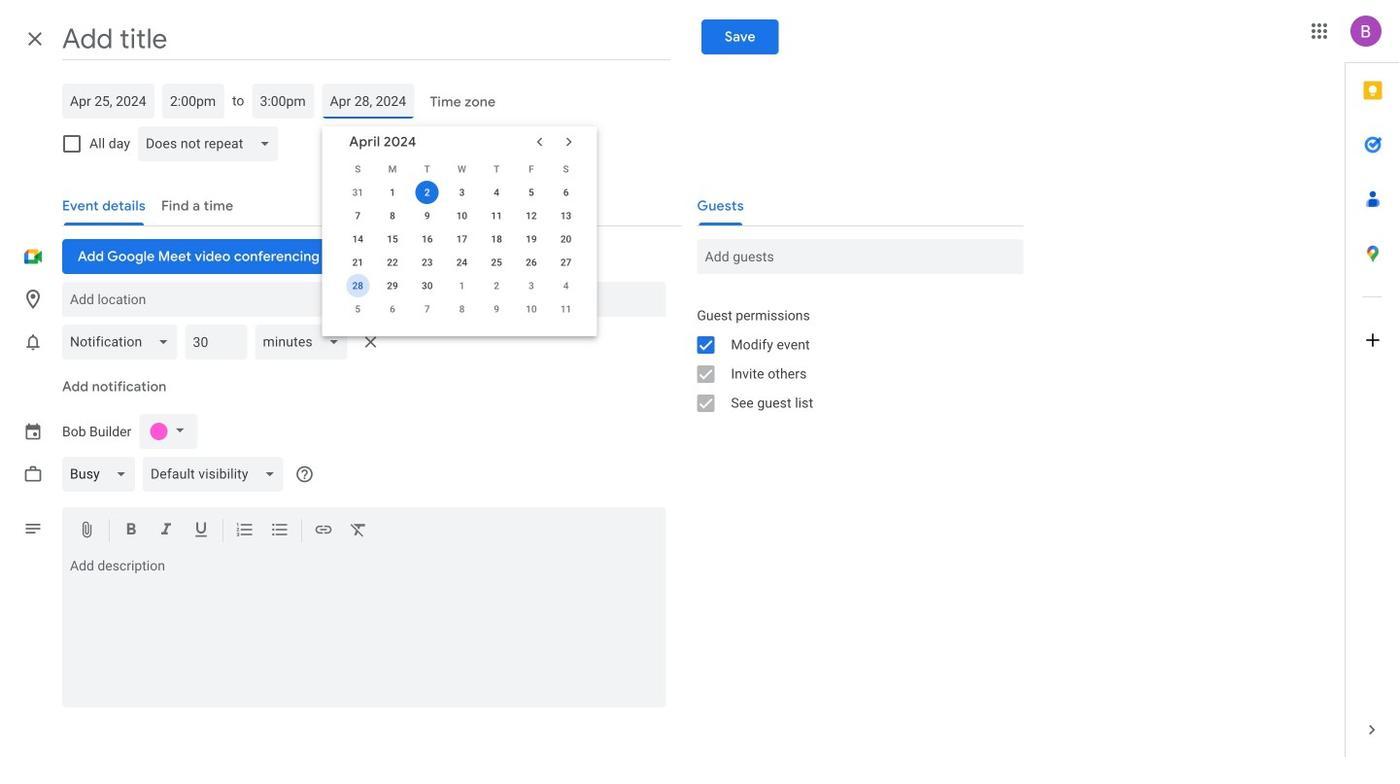 Task type: vqa. For each thing, say whether or not it's contained in the screenshot.
12 element
yes



Task type: describe. For each thing, give the bounding box(es) containing it.
2, today element
[[416, 181, 439, 204]]

30 element
[[416, 274, 439, 297]]

4 element
[[485, 181, 508, 204]]

may 4 element
[[554, 274, 578, 297]]

4 row from the top
[[341, 227, 584, 251]]

underline image
[[191, 520, 211, 543]]

italic image
[[156, 520, 176, 543]]

Start date text field
[[70, 84, 147, 119]]

8 element
[[381, 204, 404, 227]]

12 element
[[520, 204, 543, 227]]

may 9 element
[[485, 297, 508, 321]]

19 element
[[520, 227, 543, 251]]

Start time text field
[[170, 84, 217, 119]]

30 minutes before element
[[62, 319, 386, 365]]

april 2024 grid
[[341, 157, 584, 321]]

may 1 element
[[450, 274, 474, 297]]

1 vertical spatial cell
[[341, 274, 375, 297]]

numbered list image
[[235, 520, 255, 543]]

18 element
[[485, 227, 508, 251]]

may 2 element
[[485, 274, 508, 297]]

7 element
[[346, 204, 370, 227]]

29 element
[[381, 274, 404, 297]]

may 10 element
[[520, 297, 543, 321]]

may 5 element
[[346, 297, 370, 321]]

10 element
[[450, 204, 474, 227]]

may 6 element
[[381, 297, 404, 321]]

bulleted list image
[[270, 520, 290, 543]]

remove formatting image
[[349, 520, 368, 543]]

3 element
[[450, 181, 474, 204]]

6 row from the top
[[341, 274, 584, 297]]

3 row from the top
[[341, 204, 584, 227]]

Add location text field
[[70, 282, 658, 317]]

may 8 element
[[450, 297, 474, 321]]

1 element
[[381, 181, 404, 204]]

11 element
[[485, 204, 508, 227]]

may 11 element
[[554, 297, 578, 321]]

24 element
[[450, 251, 474, 274]]

17 element
[[450, 227, 474, 251]]

march 31 element
[[346, 181, 370, 204]]

14 element
[[346, 227, 370, 251]]



Task type: locate. For each thing, give the bounding box(es) containing it.
cell left 3 "element"
[[410, 181, 445, 204]]

Guests text field
[[705, 239, 1016, 274]]

2 row from the top
[[341, 181, 584, 204]]

insert link image
[[314, 520, 333, 543]]

cell left '29' element at the left top
[[341, 274, 375, 297]]

Title text field
[[62, 17, 670, 60]]

End date text field
[[330, 84, 407, 119]]

5 row from the top
[[341, 251, 584, 274]]

bold image
[[121, 520, 141, 543]]

1 horizontal spatial cell
[[410, 181, 445, 204]]

13 element
[[554, 204, 578, 227]]

Minutes in advance for notification number field
[[193, 325, 239, 360]]

7 row from the top
[[341, 297, 584, 321]]

22 element
[[381, 251, 404, 274]]

cell
[[410, 181, 445, 204], [341, 274, 375, 297]]

1 row from the top
[[341, 157, 584, 181]]

tab list
[[1346, 63, 1399, 703]]

Description text field
[[62, 558, 666, 704]]

15 element
[[381, 227, 404, 251]]

25 element
[[485, 251, 508, 274]]

27 element
[[554, 251, 578, 274]]

formatting options toolbar
[[62, 507, 666, 554]]

group
[[682, 301, 1024, 418]]

20 element
[[554, 227, 578, 251]]

26 element
[[520, 251, 543, 274]]

5 element
[[520, 181, 543, 204]]

0 vertical spatial cell
[[410, 181, 445, 204]]

row group
[[341, 181, 584, 321]]

21 element
[[346, 251, 370, 274]]

may 7 element
[[416, 297, 439, 321]]

16 element
[[416, 227, 439, 251]]

None field
[[138, 121, 286, 167], [62, 319, 185, 365], [255, 319, 355, 365], [62, 451, 143, 498], [143, 451, 291, 498], [138, 121, 286, 167], [62, 319, 185, 365], [255, 319, 355, 365], [62, 451, 143, 498], [143, 451, 291, 498]]

23 element
[[416, 251, 439, 274]]

row
[[341, 157, 584, 181], [341, 181, 584, 204], [341, 204, 584, 227], [341, 227, 584, 251], [341, 251, 584, 274], [341, 274, 584, 297], [341, 297, 584, 321]]

may 3 element
[[520, 274, 543, 297]]

0 horizontal spatial cell
[[341, 274, 375, 297]]

6 element
[[554, 181, 578, 204]]

9 element
[[416, 204, 439, 227]]

28 element
[[346, 274, 370, 297]]

End time text field
[[260, 84, 307, 119]]



